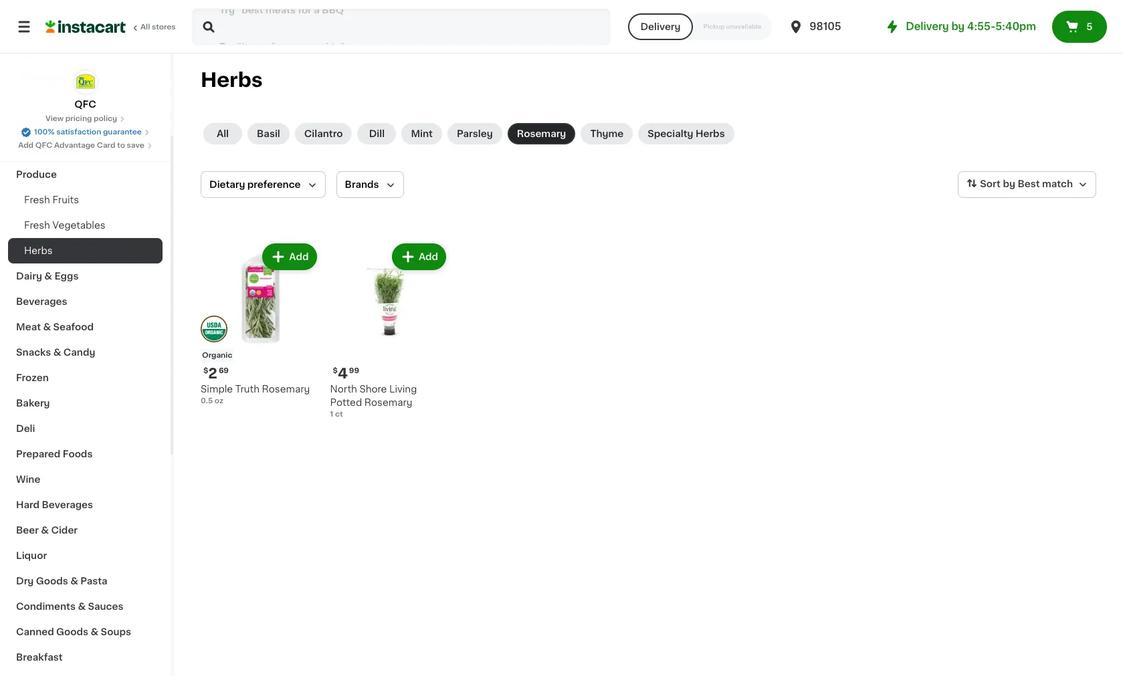 Task type: vqa. For each thing, say whether or not it's contained in the screenshot.
JACOB SIMON
no



Task type: locate. For each thing, give the bounding box(es) containing it.
0 vertical spatial all
[[140, 23, 150, 31]]

rosemary link
[[508, 123, 576, 144]]

& left pasta
[[70, 577, 78, 586]]

cider
[[51, 526, 78, 535]]

& left candy at the bottom
[[53, 348, 61, 357]]

1 vertical spatial by
[[1003, 179, 1015, 189]]

1 fresh from the top
[[24, 195, 50, 205]]

dietary
[[209, 180, 245, 189]]

buy
[[37, 45, 56, 54]]

2 horizontal spatial herbs
[[696, 129, 725, 138]]

1 horizontal spatial all
[[217, 129, 229, 138]]

by inside field
[[1003, 179, 1015, 189]]

fresh down fresh fruits
[[24, 221, 50, 230]]

qfc logo image
[[73, 70, 98, 95]]

5:40pm
[[996, 21, 1036, 31]]

2 fresh from the top
[[24, 221, 50, 230]]

goods up condiments
[[36, 577, 68, 586]]

by
[[951, 21, 965, 31], [1003, 179, 1015, 189]]

fresh vegetables
[[24, 221, 105, 230]]

& inside canned goods & soups link
[[91, 627, 98, 637]]

all left stores
[[140, 23, 150, 31]]

1 vertical spatial all
[[217, 129, 229, 138]]

pricing
[[65, 115, 92, 122]]

0 vertical spatial rosemary
[[517, 129, 566, 138]]

snacks
[[16, 348, 51, 357]]

delivery inside delivery by 4:55-5:40pm link
[[906, 21, 949, 31]]

&
[[44, 272, 52, 281], [43, 322, 51, 332], [53, 348, 61, 357], [41, 526, 49, 535], [70, 577, 78, 586], [78, 602, 86, 611], [91, 627, 98, 637]]

0 vertical spatial by
[[951, 21, 965, 31]]

1 add button from the left
[[264, 245, 315, 269]]

1 horizontal spatial add
[[289, 252, 309, 262]]

0 vertical spatial herbs
[[201, 70, 263, 90]]

fresh
[[24, 195, 50, 205], [24, 221, 50, 230]]

delivery for delivery by 4:55-5:40pm
[[906, 21, 949, 31]]

delivery inside delivery button
[[640, 22, 681, 31]]

guarantee
[[103, 128, 142, 136]]

& inside dry goods & pasta link
[[70, 577, 78, 586]]

1 vertical spatial fresh
[[24, 221, 50, 230]]

$ inside the $ 2 69
[[203, 367, 208, 374]]

& left soups
[[91, 627, 98, 637]]

dry goods & pasta link
[[8, 569, 163, 594]]

& inside the meat & seafood link
[[43, 322, 51, 332]]

brands button
[[336, 171, 404, 198]]

beer & cider
[[16, 526, 78, 535]]

add inside add qfc advantage card to save link
[[18, 142, 34, 149]]

all stores link
[[45, 8, 177, 45]]

& inside snacks & candy link
[[53, 348, 61, 357]]

2 horizontal spatial rosemary
[[517, 129, 566, 138]]

1 vertical spatial rosemary
[[262, 384, 310, 394]]

& for beer
[[41, 526, 49, 535]]

product group
[[201, 241, 319, 406], [330, 241, 449, 420]]

fresh down produce
[[24, 195, 50, 205]]

1 vertical spatial qfc
[[35, 142, 52, 149]]

0 horizontal spatial add button
[[264, 245, 315, 269]]

rosemary down living
[[364, 398, 412, 407]]

2 $ from the left
[[333, 367, 338, 374]]

herbs right specialty
[[696, 129, 725, 138]]

parsley
[[457, 129, 493, 138]]

recipes
[[16, 119, 55, 128]]

by for sort
[[1003, 179, 1015, 189]]

None search field
[[191, 8, 611, 45]]

service type group
[[628, 13, 772, 40]]

rosemary right truth
[[262, 384, 310, 394]]

1 $ from the left
[[203, 367, 208, 374]]

0 horizontal spatial $
[[203, 367, 208, 374]]

1
[[330, 410, 333, 418]]

beverages down the dairy & eggs at the left of the page
[[16, 297, 67, 306]]

sort by
[[980, 179, 1015, 189]]

& left sauces
[[78, 602, 86, 611]]

delivery for delivery
[[640, 22, 681, 31]]

& for dairy
[[44, 272, 52, 281]]

1 product group from the left
[[201, 241, 319, 406]]

dietary preference
[[209, 180, 301, 189]]

delivery by 4:55-5:40pm link
[[885, 19, 1036, 35]]

1 horizontal spatial $
[[333, 367, 338, 374]]

specialty herbs
[[648, 129, 725, 138]]

delivery by 4:55-5:40pm
[[906, 21, 1036, 31]]

all left basil link
[[217, 129, 229, 138]]

breakfast
[[16, 653, 63, 662]]

condiments
[[16, 602, 76, 611]]

1 horizontal spatial qfc
[[74, 100, 96, 109]]

0 horizontal spatial all
[[140, 23, 150, 31]]

0 horizontal spatial by
[[951, 21, 965, 31]]

wine link
[[8, 467, 163, 492]]

condiments & sauces link
[[8, 594, 163, 619]]

add
[[18, 142, 34, 149], [289, 252, 309, 262], [419, 252, 438, 262]]

deli
[[16, 424, 35, 433]]

2 horizontal spatial add
[[419, 252, 438, 262]]

$ left 69
[[203, 367, 208, 374]]

herbs
[[201, 70, 263, 90], [696, 129, 725, 138], [24, 246, 53, 256]]

vegetables
[[52, 221, 105, 230]]

dill link
[[357, 123, 396, 144]]

all inside all stores link
[[140, 23, 150, 31]]

goods down condiments & sauces
[[56, 627, 88, 637]]

& right beer
[[41, 526, 49, 535]]

by right 'sort'
[[1003, 179, 1015, 189]]

1 horizontal spatial product group
[[330, 241, 449, 420]]

all for all
[[217, 129, 229, 138]]

eggs
[[54, 272, 79, 281]]

qfc
[[74, 100, 96, 109], [35, 142, 52, 149]]

& left eggs
[[44, 272, 52, 281]]

0 horizontal spatial delivery
[[640, 22, 681, 31]]

rosemary left the thyme
[[517, 129, 566, 138]]

all for all stores
[[140, 23, 150, 31]]

fresh fruits
[[24, 195, 79, 205]]

add qfc advantage card to save link
[[18, 140, 152, 151]]

by for delivery
[[951, 21, 965, 31]]

specialty
[[648, 129, 693, 138]]

100% satisfaction guarantee button
[[21, 124, 150, 138]]

goods
[[36, 577, 68, 586], [56, 627, 88, 637]]

delivery
[[906, 21, 949, 31], [640, 22, 681, 31]]

& inside dairy & eggs link
[[44, 272, 52, 281]]

0 horizontal spatial add
[[18, 142, 34, 149]]

1 horizontal spatial rosemary
[[364, 398, 412, 407]]

thanksgiving
[[16, 144, 80, 154]]

potted
[[330, 398, 362, 407]]

& for snacks
[[53, 348, 61, 357]]

save
[[127, 142, 144, 149]]

produce link
[[8, 162, 163, 187]]

view
[[45, 115, 64, 122]]

meat
[[16, 322, 41, 332]]

0 horizontal spatial product group
[[201, 241, 319, 406]]

& right meat at the top left
[[43, 322, 51, 332]]

1 vertical spatial beverages
[[42, 500, 93, 510]]

again
[[68, 45, 94, 54]]

buy it again link
[[8, 36, 163, 63]]

canned goods & soups link
[[8, 619, 163, 645]]

1 vertical spatial goods
[[56, 627, 88, 637]]

breakfast link
[[8, 645, 163, 670]]

& inside beer & cider link
[[41, 526, 49, 535]]

2 vertical spatial herbs
[[24, 246, 53, 256]]

0.5
[[201, 397, 213, 404]]

beverages up the "cider"
[[42, 500, 93, 510]]

2 add button from the left
[[393, 245, 445, 269]]

north shore living potted rosemary 1 ct
[[330, 384, 417, 418]]

by left 4:55-
[[951, 21, 965, 31]]

rosemary
[[517, 129, 566, 138], [262, 384, 310, 394], [364, 398, 412, 407]]

thanksgiving link
[[8, 136, 163, 162]]

dairy
[[16, 272, 42, 281]]

herbs up the dairy & eggs at the left of the page
[[24, 246, 53, 256]]

$ 4 99
[[333, 366, 359, 380]]

100%
[[34, 128, 54, 136]]

0 horizontal spatial herbs
[[24, 246, 53, 256]]

view pricing policy link
[[45, 114, 125, 124]]

1 horizontal spatial by
[[1003, 179, 1015, 189]]

& inside condiments & sauces link
[[78, 602, 86, 611]]

99
[[349, 367, 359, 374]]

dill
[[369, 129, 385, 138]]

1 horizontal spatial delivery
[[906, 21, 949, 31]]

$ inside $ 4 99
[[333, 367, 338, 374]]

2 product group from the left
[[330, 241, 449, 420]]

$ left 99
[[333, 367, 338, 374]]

1 vertical spatial herbs
[[696, 129, 725, 138]]

qfc down 100%
[[35, 142, 52, 149]]

simple
[[201, 384, 233, 394]]

4
[[338, 366, 348, 380]]

beverages
[[16, 297, 67, 306], [42, 500, 93, 510]]

2 vertical spatial rosemary
[[364, 398, 412, 407]]

qfc up view pricing policy link
[[74, 100, 96, 109]]

0 horizontal spatial rosemary
[[262, 384, 310, 394]]

add for 4
[[419, 252, 438, 262]]

ct
[[335, 410, 343, 418]]

1 horizontal spatial add button
[[393, 245, 445, 269]]

0 vertical spatial goods
[[36, 577, 68, 586]]

herbs up "all" link
[[201, 70, 263, 90]]

2
[[208, 366, 217, 380]]

0 vertical spatial fresh
[[24, 195, 50, 205]]

herbs link
[[8, 238, 163, 264]]



Task type: describe. For each thing, give the bounding box(es) containing it.
hard
[[16, 500, 40, 510]]

sort
[[980, 179, 1001, 189]]

recipes link
[[8, 111, 163, 136]]

add button for 2
[[264, 245, 315, 269]]

satisfaction
[[56, 128, 101, 136]]

best match
[[1018, 179, 1073, 189]]

dry goods & pasta
[[16, 577, 107, 586]]

beverages link
[[8, 289, 163, 314]]

dairy & eggs
[[16, 272, 79, 281]]

rosemary inside the 'rosemary' link
[[517, 129, 566, 138]]

Search field
[[193, 9, 610, 44]]

qfc link
[[73, 70, 98, 111]]

$ for 4
[[333, 367, 338, 374]]

dietary preference button
[[201, 171, 325, 198]]

condiments & sauces
[[16, 602, 123, 611]]

1 horizontal spatial herbs
[[201, 70, 263, 90]]

product group containing 2
[[201, 241, 319, 406]]

seafood
[[53, 322, 94, 332]]

basil link
[[248, 123, 290, 144]]

it
[[59, 45, 65, 54]]

69
[[219, 367, 229, 374]]

canned
[[16, 627, 54, 637]]

0 vertical spatial qfc
[[74, 100, 96, 109]]

5
[[1086, 22, 1093, 31]]

specialty herbs link
[[638, 123, 734, 144]]

cilantro link
[[295, 123, 352, 144]]

goods for canned
[[56, 627, 88, 637]]

0 horizontal spatial qfc
[[35, 142, 52, 149]]

0 vertical spatial beverages
[[16, 297, 67, 306]]

rosemary inside the north shore living potted rosemary 1 ct
[[364, 398, 412, 407]]

view pricing policy
[[45, 115, 117, 122]]

thyme link
[[581, 123, 633, 144]]

oz
[[215, 397, 223, 404]]

prepared
[[16, 450, 60, 459]]

bakery
[[16, 399, 50, 408]]

stores
[[152, 23, 176, 31]]

all stores
[[140, 23, 176, 31]]

98105
[[810, 21, 841, 31]]

fresh for fresh vegetables
[[24, 221, 50, 230]]

liquor
[[16, 551, 47, 561]]

cilantro
[[304, 129, 343, 138]]

goods for dry
[[36, 577, 68, 586]]

north
[[330, 384, 357, 394]]

add for 2
[[289, 252, 309, 262]]

foods
[[63, 450, 93, 459]]

wine
[[16, 475, 40, 484]]

fresh for fresh fruits
[[24, 195, 50, 205]]

prepared foods
[[16, 450, 93, 459]]

lists
[[37, 72, 61, 81]]

rosemary inside simple truth rosemary 0.5 oz
[[262, 384, 310, 394]]

sauces
[[88, 602, 123, 611]]

candy
[[63, 348, 95, 357]]

add button for 4
[[393, 245, 445, 269]]

98105 button
[[788, 8, 868, 45]]

match
[[1042, 179, 1073, 189]]

to
[[117, 142, 125, 149]]

5 button
[[1052, 11, 1107, 43]]

100% satisfaction guarantee
[[34, 128, 142, 136]]

liquor link
[[8, 543, 163, 569]]

basil
[[257, 129, 280, 138]]

card
[[97, 142, 115, 149]]

& for meat
[[43, 322, 51, 332]]

policy
[[94, 115, 117, 122]]

produce
[[16, 170, 57, 179]]

product group containing 4
[[330, 241, 449, 420]]

mint
[[411, 129, 433, 138]]

add qfc advantage card to save
[[18, 142, 144, 149]]

preference
[[247, 180, 301, 189]]

brands
[[345, 180, 379, 189]]

& for condiments
[[78, 602, 86, 611]]

lists link
[[8, 63, 163, 90]]

beer
[[16, 526, 39, 535]]

$ for 2
[[203, 367, 208, 374]]

advantage
[[54, 142, 95, 149]]

hard beverages link
[[8, 492, 163, 518]]

living
[[389, 384, 417, 394]]

4:55-
[[967, 21, 996, 31]]

delivery button
[[628, 13, 693, 40]]

simple truth rosemary 0.5 oz
[[201, 384, 310, 404]]

Best match Sort by field
[[958, 171, 1096, 198]]

prepared foods link
[[8, 441, 163, 467]]

truth
[[235, 384, 260, 394]]

item badge image
[[201, 316, 227, 343]]

hard beverages
[[16, 500, 93, 510]]

deli link
[[8, 416, 163, 441]]

best
[[1018, 179, 1040, 189]]

snacks & candy link
[[8, 340, 163, 365]]

canned goods & soups
[[16, 627, 131, 637]]

instacart logo image
[[45, 19, 126, 35]]

frozen
[[16, 373, 49, 383]]



